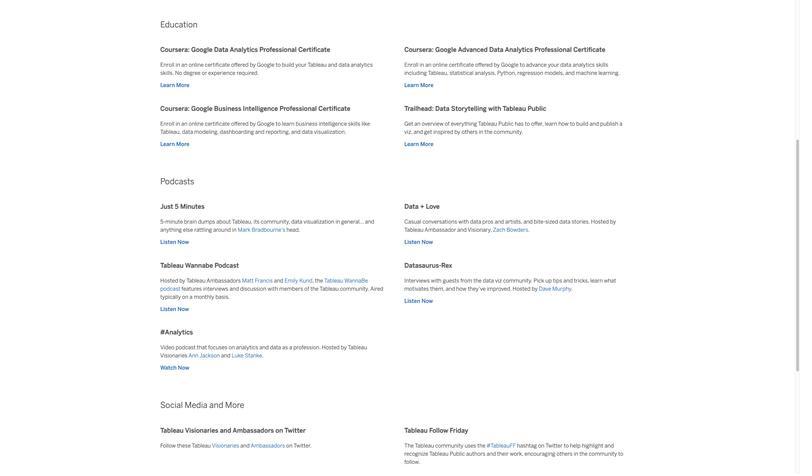 Task type: describe. For each thing, give the bounding box(es) containing it.
twitter inside hashtag on twitter to help highlight and recognize tableau public authors and their work, encouraging others in the community to follow.
[[546, 443, 563, 449]]

hosted up typically
[[160, 278, 178, 284]]

listen for tableau
[[160, 306, 176, 313]]

on left twitter. at the bottom of page
[[286, 443, 293, 449]]

follow these tableau visionaries and ambassadors on twitter.
[[160, 443, 312, 449]]

analytics inside enroll in an online certificate offered by google to advance your data analytics skills including tableau, statistical analysis, python, regression models, and machine learning.
[[573, 62, 595, 68]]

rex
[[442, 262, 453, 270]]

anything
[[160, 227, 182, 233]]

now for wannabe
[[178, 306, 189, 313]]

a inside the "features interviews and discussion with members of the tableau community. aired typically on a monthly basis."
[[190, 294, 193, 300]]

learn more for coursera: google business intelligence professional certificate
[[160, 141, 190, 147]]

enroll in an online certificate offered by google to advance your data analytics skills including tableau, statistical analysis, python, regression models, and machine learning.
[[405, 62, 620, 76]]

its
[[254, 219, 260, 225]]

your for certificate
[[296, 62, 307, 68]]

intelligence
[[243, 105, 278, 113]]

offered for analytics
[[231, 62, 249, 68]]

they've
[[468, 286, 486, 292]]

wannabe
[[185, 262, 213, 270]]

tableau wannabe podcast link
[[160, 278, 368, 292]]

ambassadors for and
[[233, 427, 274, 435]]

highlight
[[582, 443, 604, 449]]

head.
[[287, 227, 300, 233]]

get
[[405, 121, 414, 127]]

#analytics
[[160, 329, 193, 337]]

learn inside get an overview of everything tableau public has to offer, learn how to build and publish a viz, and get inspired by others in the community.
[[545, 121, 558, 127]]

just 5 minutes
[[160, 203, 205, 211]]

2 analytics from the left
[[505, 46, 533, 54]]

community. inside the "features interviews and discussion with members of the tableau community. aired typically on a monthly basis."
[[340, 286, 369, 292]]

murphy
[[553, 286, 572, 292]]

kund
[[300, 278, 313, 284]]

interviews
[[405, 278, 430, 284]]

with inside casual conversations with data pros and artists, and bite-sized data stories. hosted by tableau ambassador and visionary,
[[459, 219, 469, 225]]

to inside 'enroll in an online certificate offered by google to build your tableau and data analytics skills. no degree or experience required.'
[[276, 62, 281, 68]]

their
[[498, 451, 509, 457]]

podcast inside video podcast that focuses on analytics and data as a profession. hosted by tableau visionaries
[[176, 345, 196, 351]]

on inside video podcast that focuses on analytics and data as a profession. hosted by tableau visionaries
[[229, 345, 235, 351]]

jackson
[[200, 353, 220, 359]]

the right ,
[[315, 278, 323, 284]]

ambassadors for tableau
[[207, 278, 241, 284]]

listen now for data
[[405, 239, 433, 246]]

an for coursera: google data analytics professional certificate
[[181, 62, 188, 68]]

datasaurus-rex
[[405, 262, 453, 270]]

by inside casual conversations with data pros and artists, and bite-sized data stories. hosted by tableau ambassador and visionary,
[[611, 219, 616, 225]]

tableau inside the "features interviews and discussion with members of the tableau community. aired typically on a monthly basis."
[[320, 286, 339, 292]]

learn inside interviews with guests from the data viz community. pick up tips and tricks, learn what motivates them, and how they've improved. hosted by
[[591, 278, 603, 284]]

dave murphy link
[[539, 286, 572, 292]]

typically
[[160, 294, 181, 300]]

learn for coursera: google data analytics professional certificate
[[160, 82, 175, 89]]

minutes
[[180, 203, 205, 211]]

the inside interviews with guests from the data viz community. pick up tips and tricks, learn what motivates them, and how they've improved. hosted by
[[474, 278, 482, 284]]

experience
[[208, 70, 236, 76]]

ann
[[189, 353, 199, 359]]

motivates
[[405, 286, 429, 292]]

tricks,
[[574, 278, 590, 284]]

zach
[[493, 227, 506, 233]]

visionary,
[[468, 227, 492, 233]]

bradbourne's
[[252, 227, 286, 233]]

hashtag on twitter to help highlight and recognize tableau public authors and their work, encouraging others in the community to follow.
[[405, 443, 624, 466]]

and inside the "features interviews and discussion with members of the tableau community. aired typically on a monthly basis."
[[230, 286, 239, 292]]

trailhead:
[[405, 105, 434, 113]]

enroll in an online certificate offered by google to learn business intelligence skills like tableau, data modeling, dashboarding and reporting, and data visualization.
[[160, 121, 370, 135]]

community. inside get an overview of everything tableau public has to offer, learn how to build and publish a viz, and get inspired by others in the community.
[[494, 129, 524, 135]]

learn for coursera: google advanced data analytics professional certificate
[[405, 82, 419, 89]]

features interviews and discussion with members of the tableau community. aired typically on a monthly basis.
[[160, 286, 384, 300]]

aired
[[371, 286, 384, 292]]

0 vertical spatial twitter
[[285, 427, 306, 435]]

models,
[[545, 70, 565, 76]]

now for rex
[[422, 298, 433, 304]]

in inside hashtag on twitter to help highlight and recognize tableau public authors and their work, encouraging others in the community to follow.
[[574, 451, 579, 457]]

5-
[[160, 219, 166, 225]]

hosted inside casual conversations with data pros and artists, and bite-sized data stories. hosted by tableau ambassador and visionary,
[[591, 219, 609, 225]]

francis
[[255, 278, 273, 284]]

listen now for just
[[160, 239, 189, 246]]

professional up advance
[[535, 46, 572, 54]]

how inside get an overview of everything tableau public has to offer, learn how to build and publish a viz, and get inspired by others in the community.
[[559, 121, 569, 127]]

on up ambassadors "link"
[[276, 427, 283, 435]]

skills inside enroll in an online certificate offered by google to advance your data analytics skills including tableau, statistical analysis, python, regression models, and machine learning.
[[596, 62, 609, 68]]

storytelling
[[451, 105, 487, 113]]

discussion
[[240, 286, 267, 292]]

hosted inside interviews with guests from the data viz community. pick up tips and tricks, learn what motivates them, and how they've improved. hosted by
[[513, 286, 531, 292]]

watch
[[160, 365, 177, 371]]

community,
[[261, 219, 290, 225]]

trailhead: data storytelling with tableau public
[[405, 105, 547, 113]]

required.
[[237, 70, 259, 76]]

by inside 'enroll in an online certificate offered by google to build your tableau and data analytics skills. no degree or experience required.'
[[250, 62, 256, 68]]

members
[[279, 286, 303, 292]]

learning.
[[599, 70, 620, 76]]

visionaries link
[[212, 443, 239, 449]]

now right watch
[[178, 365, 190, 371]]

and inside 5-minute brain dumps about tableau, its community, data visualization in general… and anything else rattling around in
[[365, 219, 375, 225]]

certificate for data
[[205, 62, 230, 68]]

watch now link
[[160, 364, 190, 372]]

ambassador
[[425, 227, 456, 233]]

hosted by tableau ambassadors matt francis and emily kund , the
[[160, 278, 324, 284]]

learn inside enroll in an online certificate offered by google to learn business intelligence skills like tableau, data modeling, dashboarding and reporting, and data visualization.
[[282, 121, 295, 127]]

luke stanke link
[[232, 353, 262, 359]]

from
[[461, 278, 473, 284]]

data inside video podcast that focuses on analytics and data as a profession. hosted by tableau visionaries
[[270, 345, 281, 351]]

analytics inside video podcast that focuses on analytics and data as a profession. hosted by tableau visionaries
[[236, 345, 258, 351]]

mark bradbourne's link
[[238, 227, 286, 233]]

community inside hashtag on twitter to help highlight and recognize tableau public authors and their work, encouraging others in the community to follow.
[[589, 451, 618, 457]]

with inside interviews with guests from the data viz community. pick up tips and tricks, learn what motivates them, and how they've improved. hosted by
[[431, 278, 442, 284]]

advanced
[[458, 46, 488, 54]]

tableau inside tableau wannabe podcast
[[324, 278, 344, 284]]

enroll for coursera: google data analytics professional certificate
[[160, 62, 175, 68]]

1 horizontal spatial follow
[[430, 427, 449, 435]]

monthly
[[194, 294, 214, 300]]

to inside enroll in an online certificate offered by google to learn business intelligence skills like tableau, data modeling, dashboarding and reporting, and data visualization.
[[276, 121, 281, 127]]

what
[[604, 278, 617, 284]]

encouraging
[[525, 451, 556, 457]]

no
[[175, 70, 182, 76]]

certificate for advanced
[[449, 62, 474, 68]]

learn more for trailhead: data storytelling with tableau public
[[405, 141, 434, 147]]

twitter.
[[294, 443, 312, 449]]

general…
[[341, 219, 364, 225]]

minute
[[166, 219, 183, 225]]

professional for coursera: google business intelligence professional certificate
[[280, 105, 317, 113]]

data inside interviews with guests from the data viz community. pick up tips and tricks, learn what motivates them, and how they've improved. hosted by
[[483, 278, 494, 284]]

coursera: google advanced data analytics professional certificate
[[405, 46, 606, 54]]

visualization
[[304, 219, 335, 225]]

professional for coursera: google data analytics professional certificate
[[260, 46, 297, 54]]

tableau, inside enroll in an online certificate offered by google to learn business intelligence skills like tableau, data modeling, dashboarding and reporting, and data visualization.
[[160, 129, 181, 135]]

. for data + love
[[529, 227, 530, 233]]

listen now link for datasaurus-
[[405, 297, 433, 305]]

follow.
[[405, 459, 420, 466]]

in inside 'enroll in an online certificate offered by google to build your tableau and data analytics skills. no degree or experience required.'
[[176, 62, 180, 68]]

tableau inside casual conversations with data pros and artists, and bite-sized data stories. hosted by tableau ambassador and visionary,
[[405, 227, 424, 233]]

listen for just
[[160, 239, 176, 246]]

public inside get an overview of everything tableau public has to offer, learn how to build and publish a viz, and get inspired by others in the community.
[[499, 121, 514, 127]]

interviews with guests from the data viz community. pick up tips and tricks, learn what motivates them, and how they've improved. hosted by
[[405, 278, 617, 292]]

business
[[296, 121, 318, 127]]

bite-
[[534, 219, 546, 225]]

with inside the "features interviews and discussion with members of the tableau community. aired typically on a monthly basis."
[[268, 286, 278, 292]]

2 vertical spatial visionaries
[[212, 443, 239, 449]]

community. inside interviews with guests from the data viz community. pick up tips and tricks, learn what motivates them, and how they've improved. hosted by
[[504, 278, 533, 284]]

visualization.
[[314, 129, 346, 135]]

the tableau community uses the #tableauff
[[405, 443, 516, 449]]

artists,
[[506, 219, 523, 225]]

data up experience
[[214, 46, 229, 54]]

now for +
[[422, 239, 433, 246]]

ann jackson link
[[189, 353, 220, 359]]

inspired
[[434, 129, 454, 135]]

python,
[[498, 70, 517, 76]]

an inside get an overview of everything tableau public has to offer, learn how to build and publish a viz, and get inspired by others in the community.
[[415, 121, 421, 127]]

casual
[[405, 219, 422, 225]]

them,
[[430, 286, 445, 292]]

learn more link for trailhead: data storytelling with tableau public
[[405, 140, 434, 148]]

more for trailhead: data storytelling with tableau public
[[421, 141, 434, 147]]

modeling,
[[194, 129, 219, 135]]

get an overview of everything tableau public has to offer, learn how to build and publish a viz, and get inspired by others in the community.
[[405, 121, 623, 135]]

improved.
[[487, 286, 512, 292]]

pick
[[534, 278, 545, 284]]

luke
[[232, 353, 244, 359]]

in inside enroll in an online certificate offered by google to advance your data analytics skills including tableau, statistical analysis, python, regression models, and machine learning.
[[420, 62, 424, 68]]

guests
[[443, 278, 460, 284]]

reporting,
[[266, 129, 290, 135]]

online for data
[[189, 62, 204, 68]]

rattling
[[194, 227, 212, 233]]

of inside the "features interviews and discussion with members of the tableau community. aired typically on a monthly basis."
[[305, 286, 309, 292]]

coursera: for coursera: google advanced data analytics professional certificate
[[405, 46, 434, 54]]



Task type: vqa. For each thing, say whether or not it's contained in the screenshot.


Task type: locate. For each thing, give the bounding box(es) containing it.
the
[[405, 443, 414, 449]]

1 horizontal spatial tableau,
[[232, 219, 253, 225]]

learn left what
[[591, 278, 603, 284]]

professional up 'enroll in an online certificate offered by google to build your tableau and data analytics skills. no degree or experience required.' on the left top
[[260, 46, 297, 54]]

offered for data
[[476, 62, 493, 68]]

public down the tableau community uses the #tableauff
[[450, 451, 465, 457]]

around
[[213, 227, 231, 233]]

tableau inside get an overview of everything tableau public has to offer, learn how to build and publish a viz, and get inspired by others in the community.
[[478, 121, 498, 127]]

#tableauff link
[[487, 443, 516, 449]]

1 analytics from the left
[[230, 46, 258, 54]]

google up required.
[[257, 62, 275, 68]]

by inside get an overview of everything tableau public has to offer, learn how to build and publish a viz, and get inspired by others in the community.
[[455, 129, 461, 135]]

sized
[[546, 219, 559, 225]]

a inside video podcast that focuses on analytics and data as a profession. hosted by tableau visionaries
[[289, 345, 292, 351]]

of
[[445, 121, 450, 127], [305, 286, 309, 292]]

has
[[515, 121, 524, 127]]

others inside get an overview of everything tableau public has to offer, learn how to build and publish a viz, and get inspired by others in the community.
[[462, 129, 478, 135]]

0 horizontal spatial community
[[436, 443, 464, 449]]

the
[[485, 129, 493, 135], [315, 278, 323, 284], [474, 278, 482, 284], [311, 286, 319, 292], [478, 443, 486, 449], [580, 451, 588, 457]]

1 vertical spatial visionaries
[[185, 427, 219, 435]]

analytics up enroll in an online certificate offered by google to advance your data analytics skills including tableau, statistical analysis, python, regression models, and machine learning. at right top
[[505, 46, 533, 54]]

1 horizontal spatial community
[[589, 451, 618, 457]]

0 vertical spatial ambassadors
[[207, 278, 241, 284]]

regression
[[518, 70, 544, 76]]

an inside enroll in an online certificate offered by google to advance your data analytics skills including tableau, statistical analysis, python, regression models, and machine learning.
[[426, 62, 432, 68]]

certificate inside enroll in an online certificate offered by google to learn business intelligence skills like tableau, data modeling, dashboarding and reporting, and data visualization.
[[205, 121, 230, 127]]

of up inspired
[[445, 121, 450, 127]]

0 horizontal spatial analytics
[[236, 345, 258, 351]]

ambassadors
[[207, 278, 241, 284], [233, 427, 274, 435], [251, 443, 285, 449]]

tableau, inside enroll in an online certificate offered by google to advance your data analytics skills including tableau, statistical analysis, python, regression models, and machine learning.
[[428, 70, 449, 76]]

build inside get an overview of everything tableau public has to offer, learn how to build and publish a viz, and get inspired by others in the community.
[[577, 121, 589, 127]]

an inside enroll in an online certificate offered by google to learn business intelligence skills like tableau, data modeling, dashboarding and reporting, and data visualization.
[[181, 121, 188, 127]]

0 vertical spatial tableau,
[[428, 70, 449, 76]]

data inside 5-minute brain dumps about tableau, its community, data visualization in general… and anything else rattling around in
[[291, 219, 303, 225]]

twitter up encouraging
[[546, 443, 563, 449]]

twitter up twitter. at the bottom of page
[[285, 427, 306, 435]]

. for datasaurus-rex
[[572, 286, 573, 292]]

listen now link for data
[[405, 238, 433, 247]]

listen now down the casual
[[405, 239, 433, 246]]

2 vertical spatial tableau,
[[232, 219, 253, 225]]

google left advanced
[[436, 46, 457, 54]]

machine
[[576, 70, 598, 76]]

0 vertical spatial .
[[529, 227, 530, 233]]

skills left like
[[348, 121, 361, 127]]

listen down anything
[[160, 239, 176, 246]]

dumps
[[198, 219, 215, 225]]

certificate inside enroll in an online certificate offered by google to advance your data analytics skills including tableau, statistical analysis, python, regression models, and machine learning.
[[449, 62, 474, 68]]

certificate up experience
[[205, 62, 230, 68]]

more for coursera: google data analytics professional certificate
[[176, 82, 190, 89]]

0 vertical spatial podcast
[[160, 286, 180, 292]]

0 vertical spatial community.
[[494, 129, 524, 135]]

learn up reporting,
[[282, 121, 295, 127]]

a inside get an overview of everything tableau public has to offer, learn how to build and publish a viz, and get inspired by others in the community.
[[620, 121, 623, 127]]

visionaries
[[160, 353, 188, 359], [185, 427, 219, 435], [212, 443, 239, 449]]

hosted right improved.
[[513, 286, 531, 292]]

community down friday
[[436, 443, 464, 449]]

0 horizontal spatial a
[[190, 294, 193, 300]]

enroll inside 'enroll in an online certificate offered by google to build your tableau and data analytics skills. no degree or experience required.'
[[160, 62, 175, 68]]

interviews
[[203, 286, 228, 292]]

0 horizontal spatial learn
[[282, 121, 295, 127]]

listen down motivates
[[405, 298, 421, 304]]

up
[[546, 278, 552, 284]]

coursera: for coursera: google business intelligence professional certificate
[[160, 105, 190, 113]]

your inside 'enroll in an online certificate offered by google to build your tableau and data analytics skills. no degree or experience required.'
[[296, 62, 307, 68]]

1 horizontal spatial twitter
[[546, 443, 563, 449]]

0 vertical spatial of
[[445, 121, 450, 127]]

learn more for coursera: google data analytics professional certificate
[[160, 82, 190, 89]]

analytics up required.
[[230, 46, 258, 54]]

2 vertical spatial a
[[289, 345, 292, 351]]

the inside the "features interviews and discussion with members of the tableau community. aired typically on a monthly basis."
[[311, 286, 319, 292]]

1 vertical spatial skills
[[348, 121, 361, 127]]

matt francis link
[[242, 278, 273, 284]]

tableau inside video podcast that focuses on analytics and data as a profession. hosted by tableau visionaries
[[348, 345, 367, 351]]

data left +
[[405, 203, 419, 211]]

podcast up the ann
[[176, 345, 196, 351]]

google inside 'enroll in an online certificate offered by google to build your tableau and data analytics skills. no degree or experience required.'
[[257, 62, 275, 68]]

the down the help
[[580, 451, 588, 457]]

tableau inside 'enroll in an online certificate offered by google to build your tableau and data analytics skills. no degree or experience required.'
[[308, 62, 327, 68]]

on up ann jackson and luke stanke .
[[229, 345, 235, 351]]

now down them,
[[422, 298, 433, 304]]

data
[[339, 62, 350, 68], [561, 62, 572, 68], [182, 129, 193, 135], [302, 129, 313, 135], [291, 219, 303, 225], [470, 219, 482, 225], [560, 219, 571, 225], [483, 278, 494, 284], [270, 345, 281, 351]]

1 vertical spatial follow
[[160, 443, 176, 449]]

certificate up modeling, on the left top
[[205, 121, 230, 127]]

a right as
[[289, 345, 292, 351]]

community down highlight
[[589, 451, 618, 457]]

2 vertical spatial community.
[[340, 286, 369, 292]]

0 vertical spatial others
[[462, 129, 478, 135]]

google up "python,"
[[501, 62, 519, 68]]

learn more link for coursera: google business intelligence professional certificate
[[160, 140, 190, 148]]

offered up required.
[[231, 62, 249, 68]]

stanke
[[245, 353, 262, 359]]

in
[[176, 62, 180, 68], [420, 62, 424, 68], [176, 121, 180, 127], [479, 129, 484, 135], [336, 219, 340, 225], [232, 227, 237, 233], [574, 451, 579, 457]]

1 horizontal spatial how
[[559, 121, 569, 127]]

including
[[405, 70, 427, 76]]

community. right viz at the right bottom of page
[[504, 278, 533, 284]]

2 horizontal spatial learn
[[591, 278, 603, 284]]

0 horizontal spatial follow
[[160, 443, 176, 449]]

with down francis
[[268, 286, 278, 292]]

0 vertical spatial skills
[[596, 62, 609, 68]]

1 vertical spatial community.
[[504, 278, 533, 284]]

brain
[[184, 219, 197, 225]]

to inside enroll in an online certificate offered by google to advance your data analytics skills including tableau, statistical analysis, python, regression models, and machine learning.
[[520, 62, 525, 68]]

tableau inside hashtag on twitter to help highlight and recognize tableau public authors and their work, encouraging others in the community to follow.
[[430, 451, 449, 457]]

#tableauff
[[487, 443, 516, 449]]

0 vertical spatial public
[[528, 105, 547, 113]]

2 vertical spatial ambassadors
[[251, 443, 285, 449]]

follow left these
[[160, 443, 176, 449]]

and inside video podcast that focuses on analytics and data as a profession. hosted by tableau visionaries
[[260, 345, 269, 351]]

1 vertical spatial twitter
[[546, 443, 563, 449]]

1 vertical spatial how
[[457, 286, 467, 292]]

an inside 'enroll in an online certificate offered by google to build your tableau and data analytics skills. no degree or experience required.'
[[181, 62, 188, 68]]

0 vertical spatial follow
[[430, 427, 449, 435]]

1 vertical spatial community
[[589, 451, 618, 457]]

on up encouraging
[[539, 443, 545, 449]]

certificate inside 'enroll in an online certificate offered by google to build your tableau and data analytics skills. no degree or experience required.'
[[205, 62, 230, 68]]

the inside get an overview of everything tableau public has to offer, learn how to build and publish a viz, and get inspired by others in the community.
[[485, 129, 493, 135]]

1 vertical spatial .
[[572, 286, 573, 292]]

listen now link for tableau
[[160, 305, 189, 314]]

of inside get an overview of everything tableau public has to offer, learn how to build and publish a viz, and get inspired by others in the community.
[[445, 121, 450, 127]]

learn for trailhead: data storytelling with tableau public
[[405, 141, 419, 147]]

2 horizontal spatial .
[[572, 286, 573, 292]]

google up or
[[191, 46, 213, 54]]

0 vertical spatial visionaries
[[160, 353, 188, 359]]

1 vertical spatial others
[[557, 451, 573, 457]]

2 horizontal spatial public
[[528, 105, 547, 113]]

now for 5
[[178, 239, 189, 246]]

visionaries inside video podcast that focuses on analytics and data as a profession. hosted by tableau visionaries
[[160, 353, 188, 359]]

listen now down typically
[[160, 306, 189, 313]]

hosted
[[591, 219, 609, 225], [160, 278, 178, 284], [513, 286, 531, 292], [322, 345, 340, 351]]

tableau visionaries and ambassadors on twitter
[[160, 427, 306, 435]]

in inside enroll in an online certificate offered by google to learn business intelligence skills like tableau, data modeling, dashboarding and reporting, and data visualization.
[[176, 121, 180, 127]]

,
[[313, 278, 314, 284]]

listen now for tableau
[[160, 306, 189, 313]]

online for advanced
[[433, 62, 448, 68]]

and inside 'enroll in an online certificate offered by google to build your tableau and data analytics skills. no degree or experience required.'
[[328, 62, 338, 68]]

datasaurus-
[[405, 262, 442, 270]]

just
[[160, 203, 173, 211]]

build inside 'enroll in an online certificate offered by google to build your tableau and data analytics skills. no degree or experience required.'
[[282, 62, 294, 68]]

everything
[[451, 121, 477, 127]]

0 vertical spatial a
[[620, 121, 623, 127]]

1 horizontal spatial .
[[529, 227, 530, 233]]

the up authors
[[478, 443, 486, 449]]

get
[[425, 129, 432, 135]]

with up them,
[[431, 278, 442, 284]]

listen now link down motivates
[[405, 297, 433, 305]]

authors
[[467, 451, 486, 457]]

1 horizontal spatial your
[[548, 62, 560, 68]]

others inside hashtag on twitter to help highlight and recognize tableau public authors and their work, encouraging others in the community to follow.
[[557, 451, 573, 457]]

1 vertical spatial ambassadors
[[233, 427, 274, 435]]

in inside get an overview of everything tableau public has to offer, learn how to build and publish a viz, and get inspired by others in the community.
[[479, 129, 484, 135]]

0 horizontal spatial tableau,
[[160, 129, 181, 135]]

2 horizontal spatial tableau,
[[428, 70, 449, 76]]

the down ,
[[311, 286, 319, 292]]

data inside 'enroll in an online certificate offered by google to build your tableau and data analytics skills. no degree or experience required.'
[[339, 62, 350, 68]]

more for coursera: google advanced data analytics professional certificate
[[421, 82, 434, 89]]

skills.
[[160, 70, 174, 76]]

tips
[[553, 278, 563, 284]]

enroll
[[160, 62, 175, 68], [405, 62, 419, 68], [160, 121, 175, 127]]

0 horizontal spatial twitter
[[285, 427, 306, 435]]

podcast up typically
[[160, 286, 180, 292]]

enroll for coursera: google business intelligence professional certificate
[[160, 121, 175, 127]]

public left has
[[499, 121, 514, 127]]

listen now link down typically
[[160, 305, 189, 314]]

social
[[160, 401, 183, 410]]

these
[[177, 443, 191, 449]]

of down kund
[[305, 286, 309, 292]]

or
[[202, 70, 207, 76]]

0 horizontal spatial .
[[262, 353, 264, 359]]

google
[[191, 46, 213, 54], [436, 46, 457, 54], [257, 62, 275, 68], [501, 62, 519, 68], [191, 105, 213, 113], [257, 121, 275, 127]]

visionaries down video
[[160, 353, 188, 359]]

2 vertical spatial .
[[262, 353, 264, 359]]

tableau follow friday
[[405, 427, 469, 435]]

listen now down anything
[[160, 239, 189, 246]]

how down from
[[457, 286, 467, 292]]

listen now link for just
[[160, 238, 189, 247]]

1 vertical spatial public
[[499, 121, 514, 127]]

community. down wannabe
[[340, 286, 369, 292]]

ambassadors link
[[251, 443, 285, 449]]

hosted right stories.
[[591, 219, 609, 225]]

an for coursera: google advanced data analytics professional certificate
[[426, 62, 432, 68]]

by
[[250, 62, 256, 68], [494, 62, 500, 68], [250, 121, 256, 127], [455, 129, 461, 135], [611, 219, 616, 225], [179, 278, 185, 284], [532, 286, 538, 292], [341, 345, 347, 351]]

now down ambassador
[[422, 239, 433, 246]]

listen now
[[160, 239, 189, 246], [405, 239, 433, 246], [405, 298, 433, 304], [160, 306, 189, 313]]

0 horizontal spatial public
[[450, 451, 465, 457]]

certificate
[[298, 46, 331, 54], [574, 46, 606, 54], [319, 105, 351, 113]]

1 vertical spatial podcast
[[176, 345, 196, 351]]

0 horizontal spatial your
[[296, 62, 307, 68]]

2 horizontal spatial a
[[620, 121, 623, 127]]

certificate for coursera: google business intelligence professional certificate
[[319, 105, 351, 113]]

follow left friday
[[430, 427, 449, 435]]

ann jackson and luke stanke .
[[189, 353, 264, 359]]

skills
[[596, 62, 609, 68], [348, 121, 361, 127]]

0 vertical spatial community
[[436, 443, 464, 449]]

analytics inside 'enroll in an online certificate offered by google to build your tableau and data analytics skills. no degree or experience required.'
[[351, 62, 373, 68]]

5
[[175, 203, 179, 211]]

visionaries down tableau visionaries and ambassadors on twitter
[[212, 443, 239, 449]]

learn more for coursera: google advanced data analytics professional certificate
[[405, 82, 434, 89]]

podcast
[[160, 286, 180, 292], [176, 345, 196, 351]]

and inside enroll in an online certificate offered by google to advance your data analytics skills including tableau, statistical analysis, python, regression models, and machine learning.
[[566, 70, 575, 76]]

0 horizontal spatial how
[[457, 286, 467, 292]]

google up modeling, on the left top
[[191, 105, 213, 113]]

listen now link
[[160, 238, 189, 247], [405, 238, 433, 247], [405, 297, 433, 305], [160, 305, 189, 314]]

basis.
[[216, 294, 230, 300]]

podcast inside tableau wannabe podcast
[[160, 286, 180, 292]]

by inside enroll in an online certificate offered by google to advance your data analytics skills including tableau, statistical analysis, python, regression models, and machine learning.
[[494, 62, 500, 68]]

else
[[183, 227, 193, 233]]

1 horizontal spatial a
[[289, 345, 292, 351]]

online for business
[[189, 121, 204, 127]]

professional up business
[[280, 105, 317, 113]]

with up visionary,
[[459, 219, 469, 225]]

certificate for coursera: google data analytics professional certificate
[[298, 46, 331, 54]]

your for professional
[[548, 62, 560, 68]]

learn for coursera: google business intelligence professional certificate
[[160, 141, 175, 147]]

offered inside enroll in an online certificate offered by google to learn business intelligence skills like tableau, data modeling, dashboarding and reporting, and data visualization.
[[231, 121, 249, 127]]

dave
[[539, 286, 552, 292]]

certificate up statistical
[[449, 62, 474, 68]]

the inside hashtag on twitter to help highlight and recognize tableau public authors and their work, encouraging others in the community to follow.
[[580, 451, 588, 457]]

listen down typically
[[160, 306, 176, 313]]

skills inside enroll in an online certificate offered by google to learn business intelligence skills like tableau, data modeling, dashboarding and reporting, and data visualization.
[[348, 121, 361, 127]]

0 horizontal spatial of
[[305, 286, 309, 292]]

others down the help
[[557, 451, 573, 457]]

0 horizontal spatial others
[[462, 129, 478, 135]]

focuses
[[208, 345, 227, 351]]

skills up learning.
[[596, 62, 609, 68]]

data inside enroll in an online certificate offered by google to advance your data analytics skills including tableau, statistical analysis, python, regression models, and machine learning.
[[561, 62, 572, 68]]

overview
[[422, 121, 444, 127]]

hashtag
[[517, 443, 537, 449]]

+
[[421, 203, 425, 211]]

0 vertical spatial how
[[559, 121, 569, 127]]

wannabe
[[345, 278, 368, 284]]

1 your from the left
[[296, 62, 307, 68]]

a right publish
[[620, 121, 623, 127]]

2 your from the left
[[548, 62, 560, 68]]

podcast
[[215, 262, 239, 270]]

enroll inside enroll in an online certificate offered by google to learn business intelligence skills like tableau, data modeling, dashboarding and reporting, and data visualization.
[[160, 121, 175, 127]]

offer,
[[532, 121, 544, 127]]

now down typically
[[178, 306, 189, 313]]

how inside interviews with guests from the data viz community. pick up tips and tricks, learn what motivates them, and how they've improved. hosted by
[[457, 286, 467, 292]]

by inside video podcast that focuses on analytics and data as a profession. hosted by tableau visionaries
[[341, 345, 347, 351]]

listen now link down anything
[[160, 238, 189, 247]]

online
[[189, 62, 204, 68], [433, 62, 448, 68], [189, 121, 204, 127]]

1 vertical spatial build
[[577, 121, 589, 127]]

offered up dashboarding
[[231, 121, 249, 127]]

1 horizontal spatial public
[[499, 121, 514, 127]]

certificate for business
[[205, 121, 230, 127]]

emily
[[285, 278, 298, 284]]

online inside enroll in an online certificate offered by google to advance your data analytics skills including tableau, statistical analysis, python, regression models, and machine learning.
[[433, 62, 448, 68]]

by inside enroll in an online certificate offered by google to learn business intelligence skills like tableau, data modeling, dashboarding and reporting, and data visualization.
[[250, 121, 256, 127]]

as
[[282, 345, 288, 351]]

hosted right "profession."
[[322, 345, 340, 351]]

2 horizontal spatial analytics
[[573, 62, 595, 68]]

listen now link down the casual
[[405, 238, 433, 247]]

coursera: for coursera: google data analytics professional certificate
[[160, 46, 190, 54]]

0 horizontal spatial skills
[[348, 121, 361, 127]]

on inside hashtag on twitter to help highlight and recognize tableau public authors and their work, encouraging others in the community to follow.
[[539, 443, 545, 449]]

the up they've
[[474, 278, 482, 284]]

listen for data
[[405, 239, 421, 246]]

watch now
[[160, 365, 190, 371]]

build
[[282, 62, 294, 68], [577, 121, 589, 127]]

online inside 'enroll in an online certificate offered by google to build your tableau and data analytics skills. no degree or experience required.'
[[189, 62, 204, 68]]

0 horizontal spatial build
[[282, 62, 294, 68]]

recognize
[[405, 451, 429, 457]]

1 vertical spatial of
[[305, 286, 309, 292]]

an for coursera: google business intelligence professional certificate
[[181, 121, 188, 127]]

like
[[362, 121, 370, 127]]

offered up analysis,
[[476, 62, 493, 68]]

publish
[[601, 121, 619, 127]]

google up reporting,
[[257, 121, 275, 127]]

learn right offer,
[[545, 121, 558, 127]]

learn
[[282, 121, 295, 127], [545, 121, 558, 127], [591, 278, 603, 284]]

listen for datasaurus-
[[405, 298, 421, 304]]

enroll for coursera: google advanced data analytics professional certificate
[[405, 62, 419, 68]]

learn more
[[160, 82, 190, 89], [405, 82, 434, 89], [160, 141, 190, 147], [405, 141, 434, 147]]

data up overview
[[436, 105, 450, 113]]

google inside enroll in an online certificate offered by google to learn business intelligence skills like tableau, data modeling, dashboarding and reporting, and data visualization.
[[257, 121, 275, 127]]

on down features
[[182, 294, 188, 300]]

data right advanced
[[490, 46, 504, 54]]

now down else
[[178, 239, 189, 246]]

others down everything
[[462, 129, 478, 135]]

your inside enroll in an online certificate offered by google to advance your data analytics skills including tableau, statistical analysis, python, regression models, and machine learning.
[[548, 62, 560, 68]]

how right offer,
[[559, 121, 569, 127]]

online inside enroll in an online certificate offered by google to learn business intelligence skills like tableau, data modeling, dashboarding and reporting, and data visualization.
[[189, 121, 204, 127]]

a down features
[[190, 294, 193, 300]]

1 horizontal spatial analytics
[[505, 46, 533, 54]]

offered inside 'enroll in an online certificate offered by google to build your tableau and data analytics skills. no degree or experience required.'
[[231, 62, 249, 68]]

listen now down motivates
[[405, 298, 433, 304]]

offered inside enroll in an online certificate offered by google to advance your data analytics skills including tableau, statistical analysis, python, regression models, and machine learning.
[[476, 62, 493, 68]]

bowders
[[507, 227, 529, 233]]

0 vertical spatial build
[[282, 62, 294, 68]]

google inside enroll in an online certificate offered by google to advance your data analytics skills including tableau, statistical analysis, python, regression models, and machine learning.
[[501, 62, 519, 68]]

0 horizontal spatial analytics
[[230, 46, 258, 54]]

1 horizontal spatial analytics
[[351, 62, 373, 68]]

listen down the casual
[[405, 239, 421, 246]]

enroll inside enroll in an online certificate offered by google to advance your data analytics skills including tableau, statistical analysis, python, regression models, and machine learning.
[[405, 62, 419, 68]]

1 horizontal spatial of
[[445, 121, 450, 127]]

analytics
[[351, 62, 373, 68], [573, 62, 595, 68], [236, 345, 258, 351]]

the down the trailhead: data storytelling with tableau public
[[485, 129, 493, 135]]

learn more link
[[160, 81, 190, 90], [405, 81, 434, 90], [160, 140, 190, 148], [405, 140, 434, 148]]

1 horizontal spatial skills
[[596, 62, 609, 68]]

1 horizontal spatial others
[[557, 451, 573, 457]]

offered for intelligence
[[231, 121, 249, 127]]

on inside the "features interviews and discussion with members of the tableau community. aired typically on a monthly basis."
[[182, 294, 188, 300]]

podcasts
[[160, 177, 194, 186]]

public inside hashtag on twitter to help highlight and recognize tableau public authors and their work, encouraging others in the community to follow.
[[450, 451, 465, 457]]

community. down has
[[494, 129, 524, 135]]

1 horizontal spatial build
[[577, 121, 589, 127]]

community
[[436, 443, 464, 449], [589, 451, 618, 457]]

listen
[[160, 239, 176, 246], [405, 239, 421, 246], [405, 298, 421, 304], [160, 306, 176, 313]]

with right storytelling
[[489, 105, 502, 113]]

listen now for datasaurus-
[[405, 298, 433, 304]]

your
[[296, 62, 307, 68], [548, 62, 560, 68]]

1 vertical spatial tableau,
[[160, 129, 181, 135]]

visionaries up these
[[185, 427, 219, 435]]

help
[[571, 443, 581, 449]]

learn more link for coursera: google data analytics professional certificate
[[160, 81, 190, 90]]

1 vertical spatial a
[[190, 294, 193, 300]]

more for coursera: google business intelligence professional certificate
[[176, 141, 190, 147]]

5-minute brain dumps about tableau, its community, data visualization in general… and anything else rattling around in
[[160, 219, 375, 233]]

public up offer,
[[528, 105, 547, 113]]

1 horizontal spatial learn
[[545, 121, 558, 127]]

by inside interviews with guests from the data viz community. pick up tips and tricks, learn what motivates them, and how they've improved. hosted by
[[532, 286, 538, 292]]

learn more link for coursera: google advanced data analytics professional certificate
[[405, 81, 434, 90]]

a
[[620, 121, 623, 127], [190, 294, 193, 300], [289, 345, 292, 351]]

professional
[[260, 46, 297, 54], [535, 46, 572, 54], [280, 105, 317, 113]]

tableau wannabe podcast
[[160, 278, 368, 292]]

2 vertical spatial public
[[450, 451, 465, 457]]

tableau, inside 5-minute brain dumps about tableau, its community, data visualization in general… and anything else rattling around in
[[232, 219, 253, 225]]

hosted inside video podcast that focuses on analytics and data as a profession. hosted by tableau visionaries
[[322, 345, 340, 351]]



